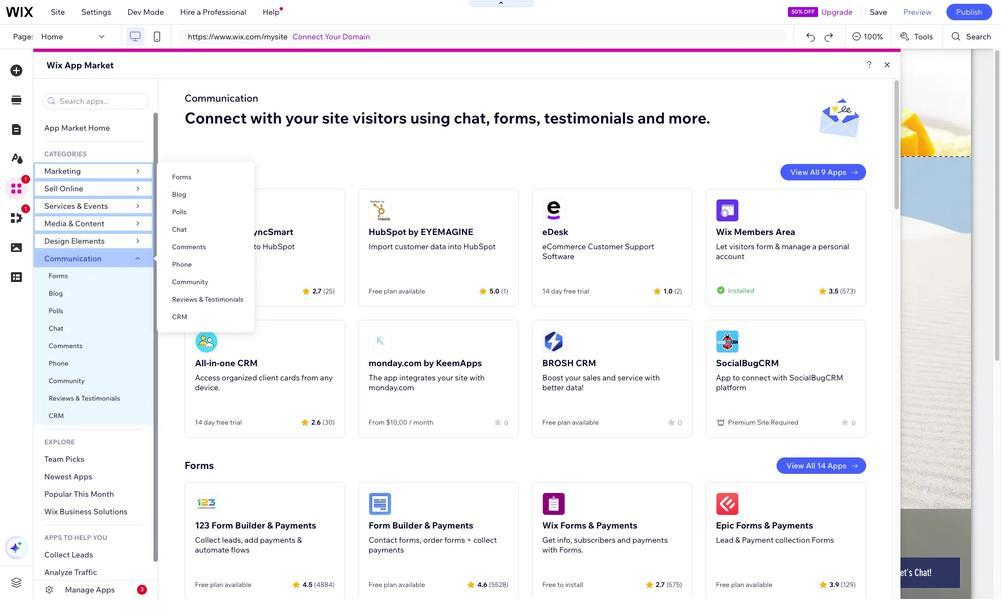 Task type: describe. For each thing, give the bounding box(es) containing it.
edesk
[[543, 226, 569, 237]]

$10,00
[[386, 418, 408, 426]]

hubspot right into
[[464, 242, 496, 251]]

free plan available down data!
[[543, 418, 599, 426]]

0 for brosh crm
[[678, 418, 683, 427]]

newest
[[44, 472, 72, 482]]

1 for 1st "1" button from the bottom of the page
[[24, 206, 27, 212]]

month for from $10,00 / month
[[414, 418, 434, 426]]

all for crm
[[811, 167, 820, 177]]

syncsmart
[[247, 226, 294, 237]]

app market home link
[[33, 119, 154, 137]]

services
[[44, 201, 75, 211]]

wix inside hubspot by syncsmart sync wix forms to hubspot
[[215, 242, 228, 251]]

available for payments
[[225, 580, 252, 589]]

0 vertical spatial crm link
[[157, 308, 255, 326]]

preview button
[[896, 0, 941, 24]]

your inside monday.com by keemapps the app integrates your site with monday.com
[[438, 373, 454, 383]]

brosh crm logo image
[[543, 330, 566, 353]]

domain
[[343, 32, 370, 42]]

automate
[[195, 545, 229, 555]]

categories
[[44, 150, 87, 158]]

platform
[[717, 383, 747, 392]]

manage apps
[[65, 585, 115, 595]]

solutions
[[93, 507, 128, 517]]

blog link for forms link associated with bottommost crm link
[[33, 285, 154, 302]]

0 horizontal spatial home
[[41, 32, 63, 42]]

search
[[967, 32, 992, 42]]

home inside 'link'
[[88, 123, 110, 133]]

wix app market
[[46, 60, 114, 71]]

wix business solutions link
[[33, 503, 154, 520]]

from $30 / month
[[195, 287, 251, 295]]

hire a professional
[[180, 7, 246, 17]]

community for bottommost crm link
[[49, 377, 85, 385]]

2 monday.com from the top
[[369, 383, 414, 392]]

100%
[[864, 32, 884, 42]]

account
[[717, 251, 745, 261]]

manage
[[782, 242, 811, 251]]

testimonials for bottommost crm link
[[81, 394, 120, 402]]

epic forms & payments lead & payment collection forms
[[717, 520, 835, 545]]

3.5
[[830, 287, 839, 295]]

1 monday.com from the top
[[369, 357, 422, 368]]

free for customer
[[369, 287, 383, 295]]

better
[[543, 383, 565, 392]]

form builder & payments contact forms, order forms + collect payments
[[369, 520, 497, 555]]

(575)
[[667, 580, 683, 588]]

app for socialbugcrm
[[717, 373, 732, 383]]

settings
[[81, 7, 111, 17]]

view for crm
[[791, 167, 809, 177]]

collect leads link
[[33, 546, 154, 564]]

off
[[804, 8, 815, 15]]

app inside 'link'
[[44, 123, 59, 133]]

available for customer
[[399, 287, 425, 295]]

plan for lead
[[732, 580, 745, 589]]

installed
[[729, 286, 755, 294]]

collect inside 123 form builder & payments collect leads, add payments & automate flows
[[195, 535, 220, 545]]

view all 14 apps link
[[777, 457, 867, 474]]

123 form builder & payments logo image
[[195, 492, 218, 515]]

edesk logo image
[[543, 199, 566, 222]]

forms, inside 'form builder & payments contact forms, order forms + collect payments'
[[399, 535, 422, 545]]

edesk ecommerce customer support software
[[543, 226, 655, 261]]

(5528)
[[490, 580, 509, 588]]

123 form builder & payments collect leads, add payments & automate flows
[[195, 520, 317, 555]]

phone for phone link related to top crm link
[[172, 260, 192, 268]]

chat for top crm link's forms link's blog link
[[172, 225, 187, 233]]

sell
[[44, 184, 58, 193]]

socialbugcrm app to connect with socialbugcrm platform
[[717, 357, 844, 392]]

and inside "communication connect with your site visitors using chat, forms, testimonials and more."
[[638, 108, 666, 127]]

wix for wix members area let visitors form & manage a personal account
[[717, 226, 733, 237]]

by for eyemagine
[[409, 226, 419, 237]]

your for with
[[286, 108, 319, 127]]

hubspot up sync
[[195, 226, 233, 237]]

from
[[302, 373, 319, 383]]

2.6 (30)
[[312, 418, 335, 426]]

blog for top crm link's forms link
[[172, 190, 186, 198]]

contact
[[369, 535, 398, 545]]

forms inside wix forms & payments get info, subscribers and payments with forms.
[[561, 520, 587, 531]]

polls link for phone link related to top crm link's the comments link chat link
[[157, 203, 255, 221]]

more.
[[669, 108, 711, 127]]

with inside brosh crm boost your sales and service with better data!
[[645, 373, 660, 383]]

available down data!
[[573, 418, 599, 426]]

crm inside brosh crm boost your sales and service with better data!
[[576, 357, 597, 368]]

boost
[[543, 373, 564, 383]]

blog link for top crm link's forms link
[[157, 186, 255, 203]]

tools
[[915, 32, 934, 42]]

forms inside hubspot by syncsmart sync wix forms to hubspot
[[230, 242, 252, 251]]

4.6
[[478, 580, 488, 588]]

2 horizontal spatial 14
[[818, 461, 826, 471]]

data
[[431, 242, 447, 251]]

& inside wix forms & payments get info, subscribers and payments with forms.
[[589, 520, 595, 531]]

form builder & payments  logo image
[[369, 492, 392, 515]]

team picks
[[44, 454, 85, 464]]

available for lead
[[746, 580, 773, 589]]

hubspot down syncsmart
[[263, 242, 295, 251]]

visitors inside wix members area let visitors form & manage a personal account
[[730, 242, 755, 251]]

view all 9 apps link
[[781, 164, 867, 180]]

hubspot up import
[[369, 226, 407, 237]]

1 vertical spatial crm link
[[33, 407, 154, 425]]

collect
[[474, 535, 497, 545]]

plan for contact
[[384, 580, 397, 589]]

https://www.wix.com/mysite connect your domain
[[188, 32, 370, 42]]

free plan available for contact
[[369, 580, 425, 589]]

reviews for bottommost crm link
[[49, 394, 74, 402]]

month for from $30 / month
[[231, 287, 251, 295]]

visitors inside "communication connect with your site visitors using chat, forms, testimonials and more."
[[353, 108, 407, 127]]

2.7 for hubspot by syncsmart
[[313, 287, 322, 295]]

market inside 'link'
[[61, 123, 87, 133]]

/ for $10,00
[[409, 418, 412, 426]]

into
[[448, 242, 462, 251]]

forms
[[445, 535, 465, 545]]

chat link for phone link related to top crm link's the comments link
[[157, 221, 255, 238]]

available for contact
[[399, 580, 425, 589]]

sell online link
[[33, 180, 154, 197]]

14 for in-
[[195, 418, 202, 426]]

2.7 (25)
[[313, 287, 335, 295]]

site inside "communication connect with your site visitors using chat, forms, testimonials and more."
[[322, 108, 349, 127]]

media & content
[[44, 219, 105, 228]]

communication connect with your site visitors using chat, forms, testimonials and more.
[[185, 92, 711, 127]]

1 for 2nd "1" button from the bottom
[[24, 176, 27, 183]]

+
[[467, 535, 472, 545]]

0 horizontal spatial collect
[[44, 550, 70, 560]]

forms link for top crm link
[[157, 168, 255, 186]]

community link for reviews & testimonials link for top crm link
[[157, 273, 255, 291]]

traffic
[[74, 567, 97, 577]]

sales
[[583, 373, 601, 383]]

premium site required
[[729, 418, 799, 426]]

reviews for top crm link
[[172, 295, 198, 303]]

with inside wix forms & payments get info, subscribers and payments with forms.
[[543, 545, 558, 555]]

import
[[369, 242, 393, 251]]

1 horizontal spatial to
[[558, 580, 564, 589]]

get
[[543, 535, 556, 545]]

0 vertical spatial socialbugcrm
[[717, 357, 780, 368]]

wix members area let visitors form & manage a personal account
[[717, 226, 850, 261]]

trial for one
[[230, 418, 242, 426]]

preview
[[904, 7, 932, 17]]

marketing
[[44, 166, 81, 176]]

view all 14 apps
[[787, 461, 847, 471]]

form inside 123 form builder & payments collect leads, add payments & automate flows
[[212, 520, 233, 531]]

comments link for phone link related to top crm link
[[157, 238, 255, 256]]

hubspot by eyemagine import customer data into hubspot
[[369, 226, 496, 251]]

payments for &
[[260, 535, 296, 545]]

from for from $10,00 / month
[[369, 418, 385, 426]]

collect leads
[[44, 550, 93, 560]]

help
[[263, 7, 280, 17]]

brosh
[[543, 357, 574, 368]]

free for payments
[[195, 580, 209, 589]]

view for forms
[[787, 461, 805, 471]]

ecommerce
[[543, 242, 587, 251]]

0 vertical spatial market
[[84, 60, 114, 71]]

reviews & testimonials for community link associated with reviews & testimonials link for top crm link
[[172, 295, 244, 303]]

dev mode
[[128, 7, 164, 17]]

you
[[93, 533, 107, 542]]

testimonials
[[544, 108, 635, 127]]

blog for forms link associated with bottommost crm link
[[49, 289, 63, 297]]

to inside socialbugcrm app to connect with socialbugcrm platform
[[733, 373, 741, 383]]

install
[[566, 580, 584, 589]]

hubspot by syncsmart logo image
[[195, 199, 218, 222]]

3 0 from the left
[[852, 418, 856, 427]]

1 1 button from the top
[[5, 175, 30, 200]]

comments link for phone link associated with bottommost crm link
[[33, 337, 154, 355]]

polls for bottommost crm link
[[49, 307, 63, 315]]

collection
[[776, 535, 811, 545]]

picks
[[65, 454, 85, 464]]

marketing link
[[33, 162, 154, 180]]

2.7 (575)
[[656, 580, 683, 588]]

epic forms & payments logo image
[[717, 492, 740, 515]]

keemapps
[[436, 357, 482, 368]]

from $10,00 / month
[[369, 418, 434, 426]]

hubspot by eyemagine logo image
[[369, 199, 392, 222]]

0 horizontal spatial site
[[51, 7, 65, 17]]

communication for communication connect with your site visitors using chat, forms, testimonials and more.
[[185, 92, 259, 104]]

3
[[140, 586, 144, 593]]

save
[[870, 7, 888, 17]]



Task type: vqa. For each thing, say whether or not it's contained in the screenshot.
Button to the bottom
no



Task type: locate. For each thing, give the bounding box(es) containing it.
1 vertical spatial from
[[369, 418, 385, 426]]

from left $10,00
[[369, 418, 385, 426]]

free plan available down the "payment"
[[717, 580, 773, 589]]

payments inside wix forms & payments get info, subscribers and payments with forms.
[[597, 520, 638, 531]]

phone link for bottommost crm link
[[33, 355, 154, 372]]

0 horizontal spatial from
[[195, 287, 211, 295]]

payments inside 123 form builder & payments collect leads, add payments & automate flows
[[275, 520, 317, 531]]

1 vertical spatial phone link
[[33, 355, 154, 372]]

collect down 123
[[195, 535, 220, 545]]

site right premium
[[758, 418, 770, 426]]

to left install
[[558, 580, 564, 589]]

forms link up hubspot by syncsmart logo
[[157, 168, 255, 186]]

payments for payments
[[633, 535, 668, 545]]

14 day free trial for ecommerce
[[543, 287, 590, 295]]

2 0 from the left
[[678, 418, 683, 427]]

free down device. in the bottom of the page
[[216, 418, 229, 426]]

forms, left order
[[399, 535, 422, 545]]

a
[[197, 7, 201, 17], [813, 242, 817, 251]]

flows
[[231, 545, 250, 555]]

by inside monday.com by keemapps the app integrates your site with monday.com
[[424, 357, 434, 368]]

2 horizontal spatial 0
[[852, 418, 856, 427]]

plan for customer
[[384, 287, 397, 295]]

communication link
[[33, 250, 154, 267]]

trial down the organized
[[230, 418, 242, 426]]

0 vertical spatial blog link
[[157, 186, 255, 203]]

plan down lead
[[732, 580, 745, 589]]

0 vertical spatial reviews
[[172, 295, 198, 303]]

2 1 button from the top
[[5, 204, 30, 230]]

crm inside all-in-one crm access organized client cards from any device.
[[237, 357, 258, 368]]

home up wix app market
[[41, 32, 63, 42]]

1 vertical spatial market
[[61, 123, 87, 133]]

reviews & testimonials up all-in-one crm logo
[[172, 295, 244, 303]]

payments right add on the left bottom
[[260, 535, 296, 545]]

to inside hubspot by syncsmart sync wix forms to hubspot
[[254, 242, 261, 251]]

personal
[[819, 242, 850, 251]]

1 vertical spatial socialbugcrm
[[790, 373, 844, 383]]

0 vertical spatial testimonials
[[205, 295, 244, 303]]

app left connect
[[717, 373, 732, 383]]

payments up 2.7 (575)
[[633, 535, 668, 545]]

socialbugcrm up connect
[[717, 357, 780, 368]]

free for in-
[[216, 418, 229, 426]]

and
[[638, 108, 666, 127], [603, 373, 616, 383], [618, 535, 631, 545]]

comments for phone link related to top crm link's the comments link
[[172, 243, 206, 251]]

connect for connect with your site visitors using chat, forms, testimonials and more.
[[185, 108, 247, 127]]

available
[[399, 287, 425, 295], [573, 418, 599, 426], [225, 580, 252, 589], [399, 580, 425, 589], [746, 580, 773, 589]]

free plan available for lead
[[717, 580, 773, 589]]

50% off
[[792, 8, 815, 15]]

blog link up sync
[[157, 186, 255, 203]]

1 horizontal spatial your
[[438, 373, 454, 383]]

0 horizontal spatial blog
[[49, 289, 63, 297]]

0 horizontal spatial chat link
[[33, 320, 154, 337]]

1 horizontal spatial communication
[[185, 92, 259, 104]]

0 vertical spatial communication
[[185, 92, 259, 104]]

1 horizontal spatial reviews & testimonials link
[[157, 291, 255, 308]]

1 horizontal spatial /
[[409, 418, 412, 426]]

forms link
[[157, 168, 255, 186], [33, 267, 154, 285]]

1 horizontal spatial 14
[[543, 287, 550, 295]]

payments inside epic forms & payments lead & payment collection forms
[[773, 520, 814, 531]]

1 horizontal spatial home
[[88, 123, 110, 133]]

1 horizontal spatial phone link
[[157, 256, 255, 273]]

free down lead
[[717, 580, 730, 589]]

month
[[231, 287, 251, 295], [414, 418, 434, 426]]

subscribers
[[574, 535, 616, 545]]

form up leads,
[[212, 520, 233, 531]]

chat link for the comments link related to phone link associated with bottommost crm link
[[33, 320, 154, 337]]

communication for communication
[[44, 254, 103, 263]]

market up categories
[[61, 123, 87, 133]]

0 horizontal spatial and
[[603, 373, 616, 383]]

to
[[64, 533, 73, 542]]

0 vertical spatial from
[[195, 287, 211, 295]]

and right sales
[[603, 373, 616, 383]]

2.7 left (575) on the right bottom of page
[[656, 580, 665, 588]]

payment
[[743, 535, 774, 545]]

2 1 from the top
[[24, 206, 27, 212]]

1 vertical spatial communication
[[44, 254, 103, 263]]

1 payments from the left
[[275, 520, 317, 531]]

0 horizontal spatial app
[[44, 123, 59, 133]]

payments for form builder & payments
[[433, 520, 474, 531]]

50%
[[792, 8, 803, 15]]

1 left marketing
[[24, 176, 27, 183]]

elements
[[71, 236, 105, 246]]

services & events link
[[33, 197, 154, 215]]

builder up "contact"
[[393, 520, 423, 531]]

0 horizontal spatial 2.7
[[313, 287, 322, 295]]

plan
[[384, 287, 397, 295], [558, 418, 571, 426], [210, 580, 223, 589], [384, 580, 397, 589], [732, 580, 745, 589]]

1 vertical spatial site
[[455, 373, 468, 383]]

community link for reviews & testimonials link related to bottommost crm link
[[33, 372, 154, 390]]

month right the $30 at top left
[[231, 287, 251, 295]]

0 vertical spatial site
[[322, 108, 349, 127]]

4.5
[[303, 580, 313, 588]]

app inside socialbugcrm app to connect with socialbugcrm platform
[[717, 373, 732, 383]]

1 vertical spatial view
[[787, 461, 805, 471]]

mode
[[143, 7, 164, 17]]

socialbugcrm up required
[[790, 373, 844, 383]]

0 vertical spatial month
[[231, 287, 251, 295]]

2 builder from the left
[[393, 520, 423, 531]]

0 vertical spatial chat
[[172, 225, 187, 233]]

newest apps
[[44, 472, 92, 482]]

free down "contact"
[[369, 580, 383, 589]]

plan down data!
[[558, 418, 571, 426]]

1 vertical spatial home
[[88, 123, 110, 133]]

view down required
[[787, 461, 805, 471]]

plan down "contact"
[[384, 580, 397, 589]]

1 builder from the left
[[235, 520, 265, 531]]

all for forms
[[807, 461, 816, 471]]

from left the $30 at top left
[[195, 287, 211, 295]]

visitors down 'members'
[[730, 242, 755, 251]]

polls link down communication link
[[33, 302, 154, 320]]

upgrade
[[822, 7, 853, 17]]

4 payments from the left
[[773, 520, 814, 531]]

connect inside "communication connect with your site visitors using chat, forms, testimonials and more."
[[185, 108, 247, 127]]

1 horizontal spatial and
[[618, 535, 631, 545]]

month right $10,00
[[414, 418, 434, 426]]

0 horizontal spatial reviews & testimonials
[[49, 394, 120, 402]]

2 vertical spatial and
[[618, 535, 631, 545]]

1 vertical spatial phone
[[49, 359, 68, 367]]

to left connect
[[733, 373, 741, 383]]

save button
[[862, 0, 896, 24]]

0 vertical spatial phone
[[172, 260, 192, 268]]

services & events
[[44, 201, 108, 211]]

comments for the comments link related to phone link associated with bottommost crm link
[[49, 342, 83, 350]]

connect
[[742, 373, 771, 383]]

available down order
[[399, 580, 425, 589]]

builder inside 123 form builder & payments collect leads, add payments & automate flows
[[235, 520, 265, 531]]

app up categories
[[44, 123, 59, 133]]

5.0 (1)
[[490, 287, 509, 295]]

1 horizontal spatial 0
[[678, 418, 683, 427]]

apps
[[828, 167, 847, 177], [828, 461, 847, 471], [73, 472, 92, 482], [96, 585, 115, 595]]

wix forms & payments logo image
[[543, 492, 566, 515]]

free left install
[[543, 580, 556, 589]]

free down better
[[543, 418, 556, 426]]

tools button
[[892, 25, 944, 49]]

0 vertical spatial forms,
[[494, 108, 541, 127]]

free plan available down customer
[[369, 287, 425, 295]]

1 horizontal spatial builder
[[393, 520, 423, 531]]

reviews & testimonials for community link related to reviews & testimonials link related to bottommost crm link
[[49, 394, 120, 402]]

payments for epic forms & payments
[[773, 520, 814, 531]]

popular this month
[[44, 489, 114, 499]]

1 vertical spatial reviews
[[49, 394, 74, 402]]

1 vertical spatial all
[[807, 461, 816, 471]]

reviews & testimonials link for bottommost crm link
[[33, 390, 154, 407]]

0
[[505, 418, 509, 427], [678, 418, 683, 427], [852, 418, 856, 427]]

14 day free trial down software
[[543, 287, 590, 295]]

1 form from the left
[[212, 520, 233, 531]]

communication
[[185, 92, 259, 104], [44, 254, 103, 263]]

design
[[44, 236, 69, 246]]

and left more.
[[638, 108, 666, 127]]

a right hire
[[197, 7, 201, 17]]

monday.com up $10,00
[[369, 383, 414, 392]]

free plan available down automate
[[195, 580, 252, 589]]

chat link
[[157, 221, 255, 238], [33, 320, 154, 337]]

by up customer
[[409, 226, 419, 237]]

reviews & testimonials up explore on the left bottom
[[49, 394, 120, 402]]

payments for wix forms & payments
[[597, 520, 638, 531]]

publish button
[[947, 4, 993, 20]]

free for ecommerce
[[564, 287, 576, 295]]

1 horizontal spatial trial
[[578, 287, 590, 295]]

2.7 left (25)
[[313, 287, 322, 295]]

$30
[[213, 287, 225, 295]]

to down syncsmart
[[254, 242, 261, 251]]

and inside wix forms & payments get info, subscribers and payments with forms.
[[618, 535, 631, 545]]

form up "contact"
[[369, 520, 391, 531]]

wix for wix app market
[[46, 60, 62, 71]]

2 horizontal spatial payments
[[633, 535, 668, 545]]

1 vertical spatial a
[[813, 242, 817, 251]]

1 vertical spatial month
[[414, 418, 434, 426]]

0 horizontal spatial community link
[[33, 372, 154, 390]]

Search apps... field
[[56, 93, 145, 109]]

sell online
[[44, 184, 83, 193]]

day for ecommerce
[[552, 287, 563, 295]]

monday.com by keemapps logo image
[[369, 330, 392, 353]]

publish
[[957, 7, 983, 17]]

1 vertical spatial testimonials
[[81, 394, 120, 402]]

crm link up all-in-one crm logo
[[157, 308, 255, 326]]

0 horizontal spatial forms,
[[399, 535, 422, 545]]

manage
[[65, 585, 94, 595]]

(25)
[[323, 287, 335, 295]]

monday.com
[[369, 357, 422, 368], [369, 383, 414, 392]]

from for from $30 / month
[[195, 287, 211, 295]]

chat for blog link corresponding to forms link associated with bottommost crm link
[[49, 324, 63, 332]]

0 vertical spatial community link
[[157, 273, 255, 291]]

free plan available down "contact"
[[369, 580, 425, 589]]

1 horizontal spatial form
[[369, 520, 391, 531]]

payments inside wix forms & payments get info, subscribers and payments with forms.
[[633, 535, 668, 545]]

/ right $10,00
[[409, 418, 412, 426]]

home down "search apps..." field
[[88, 123, 110, 133]]

media
[[44, 219, 67, 228]]

a right manage
[[813, 242, 817, 251]]

free for lead
[[717, 580, 730, 589]]

0 vertical spatial collect
[[195, 535, 220, 545]]

(1)
[[501, 287, 509, 295]]

wix inside wix forms & payments get info, subscribers and payments with forms.
[[543, 520, 559, 531]]

day down device. in the bottom of the page
[[204, 418, 215, 426]]

trial for customer
[[578, 287, 590, 295]]

builder up add on the left bottom
[[235, 520, 265, 531]]

wix inside wix members area let visitors form & manage a personal account
[[717, 226, 733, 237]]

form
[[212, 520, 233, 531], [369, 520, 391, 531]]

1 horizontal spatial comments link
[[157, 238, 255, 256]]

visitors left using at the top of the page
[[353, 108, 407, 127]]

monday.com by keemapps the app integrates your site with monday.com
[[369, 357, 485, 392]]

design elements link
[[33, 232, 154, 250]]

plan for payments
[[210, 580, 223, 589]]

integrates
[[400, 373, 436, 383]]

1 vertical spatial community
[[49, 377, 85, 385]]

by inside hubspot by syncsmart sync wix forms to hubspot
[[235, 226, 245, 237]]

1 horizontal spatial site
[[455, 373, 468, 383]]

0 vertical spatial 14
[[543, 287, 550, 295]]

2 horizontal spatial and
[[638, 108, 666, 127]]

1.0
[[664, 287, 673, 295]]

14 day free trial down device. in the bottom of the page
[[195, 418, 242, 426]]

1 0 from the left
[[505, 418, 509, 427]]

1 horizontal spatial blog link
[[157, 186, 255, 203]]

professional
[[203, 7, 246, 17]]

0 horizontal spatial phone link
[[33, 355, 154, 372]]

plan down automate
[[210, 580, 223, 589]]

14 for ecommerce
[[543, 287, 550, 295]]

available down flows
[[225, 580, 252, 589]]

by inside hubspot by eyemagine import customer data into hubspot
[[409, 226, 419, 237]]

chat,
[[454, 108, 490, 127]]

testimonials for top crm link
[[205, 295, 244, 303]]

phone for phone link associated with bottommost crm link
[[49, 359, 68, 367]]

software
[[543, 251, 575, 261]]

with inside monday.com by keemapps the app integrates your site with monday.com
[[470, 373, 485, 383]]

site
[[51, 7, 65, 17], [758, 418, 770, 426]]

app up "search apps..." field
[[64, 60, 82, 71]]

your for boost
[[566, 373, 581, 383]]

0 vertical spatial 1
[[24, 176, 27, 183]]

let
[[717, 242, 728, 251]]

forms link for bottommost crm link
[[33, 267, 154, 285]]

1 horizontal spatial crm link
[[157, 308, 255, 326]]

payments down "form builder & payments  logo"
[[369, 545, 404, 555]]

14 day free trial for in-
[[195, 418, 242, 426]]

socialbugcrm logo image
[[717, 330, 740, 353]]

connect for connect your domain
[[293, 32, 323, 42]]

in-
[[209, 357, 220, 368]]

wix for wix business solutions
[[44, 507, 58, 517]]

123
[[195, 520, 210, 531]]

chat
[[172, 225, 187, 233], [49, 324, 63, 332]]

online
[[59, 184, 83, 193]]

communication inside "communication connect with your site visitors using chat, forms, testimonials and more."
[[185, 92, 259, 104]]

1 vertical spatial reviews & testimonials
[[49, 394, 120, 402]]

0 horizontal spatial a
[[197, 7, 201, 17]]

form inside 'form builder & payments contact forms, order forms + collect payments'
[[369, 520, 391, 531]]

0 horizontal spatial day
[[204, 418, 215, 426]]

2 payments from the left
[[433, 520, 474, 531]]

service
[[618, 373, 643, 383]]

free down import
[[369, 287, 383, 295]]

0 for monday.com by keemapps
[[505, 418, 509, 427]]

0 vertical spatial app
[[64, 60, 82, 71]]

1 vertical spatial polls link
[[33, 302, 154, 320]]

phone link for top crm link
[[157, 256, 255, 273]]

1 vertical spatial trial
[[230, 418, 242, 426]]

analyze traffic link
[[33, 564, 154, 581]]

polls link for chat link for the comments link related to phone link associated with bottommost crm link
[[33, 302, 154, 320]]

customer
[[588, 242, 624, 251]]

1 1 from the top
[[24, 176, 27, 183]]

by left syncsmart
[[235, 226, 245, 237]]

day for in-
[[204, 418, 215, 426]]

payments inside 123 form builder & payments collect leads, add payments & automate flows
[[260, 535, 296, 545]]

explore
[[44, 438, 75, 446]]

and right subscribers
[[618, 535, 631, 545]]

all-
[[195, 357, 209, 368]]

newest apps link
[[33, 468, 154, 485]]

forms link down design elements "link"
[[33, 267, 154, 285]]

/ for $30
[[226, 287, 229, 295]]

1 horizontal spatial polls
[[172, 208, 187, 216]]

free down automate
[[195, 580, 209, 589]]

& inside 'form builder & payments contact forms, order forms + collect payments'
[[425, 520, 431, 531]]

3.5 (573)
[[830, 287, 856, 295]]

0 vertical spatial comments
[[172, 243, 206, 251]]

view all 9 apps
[[791, 167, 847, 177]]

eyemagine
[[421, 226, 474, 237]]

trial down ecommerce
[[578, 287, 590, 295]]

community for top crm link
[[172, 278, 208, 286]]

collect up analyze
[[44, 550, 70, 560]]

builder inside 'form builder & payments contact forms, order forms + collect payments'
[[393, 520, 423, 531]]

3 payments from the left
[[597, 520, 638, 531]]

1 left services
[[24, 206, 27, 212]]

leads,
[[222, 535, 243, 545]]

a inside wix members area let visitors form & manage a personal account
[[813, 242, 817, 251]]

your inside "communication connect with your site visitors using chat, forms, testimonials and more."
[[286, 108, 319, 127]]

data!
[[566, 383, 584, 392]]

forms, inside "communication connect with your site visitors using chat, forms, testimonials and more."
[[494, 108, 541, 127]]

free down software
[[564, 287, 576, 295]]

1 vertical spatial site
[[758, 418, 770, 426]]

by for keemapps
[[424, 357, 434, 368]]

1 horizontal spatial 14 day free trial
[[543, 287, 590, 295]]

crm link up explore on the left bottom
[[33, 407, 154, 425]]

2 horizontal spatial app
[[717, 373, 732, 383]]

1 vertical spatial day
[[204, 418, 215, 426]]

all-in-one crm logo image
[[195, 330, 218, 353]]

day down software
[[552, 287, 563, 295]]

available down the "payment"
[[746, 580, 773, 589]]

1 horizontal spatial comments
[[172, 243, 206, 251]]

1 vertical spatial monday.com
[[369, 383, 414, 392]]

(30)
[[323, 418, 335, 426]]

0 vertical spatial view
[[791, 167, 809, 177]]

free plan available for customer
[[369, 287, 425, 295]]

free for contact
[[369, 580, 383, 589]]

& inside wix members area let visitors form & manage a personal account
[[776, 242, 781, 251]]

1 horizontal spatial 2.7
[[656, 580, 665, 588]]

5.0
[[490, 287, 500, 295]]

free for get
[[543, 580, 556, 589]]

month
[[91, 489, 114, 499]]

your inside brosh crm boost your sales and service with better data!
[[566, 373, 581, 383]]

app
[[384, 373, 398, 383]]

0 vertical spatial blog
[[172, 190, 186, 198]]

1 vertical spatial /
[[409, 418, 412, 426]]

form
[[757, 242, 774, 251]]

order
[[424, 535, 443, 545]]

by up integrates
[[424, 357, 434, 368]]

1 horizontal spatial forms link
[[157, 168, 255, 186]]

reviews left the $30 at top left
[[172, 295, 198, 303]]

crm
[[185, 166, 208, 178], [172, 313, 187, 321], [237, 357, 258, 368], [576, 357, 597, 368], [49, 412, 64, 420]]

0 horizontal spatial polls link
[[33, 302, 154, 320]]

free plan available for payments
[[195, 580, 252, 589]]

site left settings
[[51, 7, 65, 17]]

1 horizontal spatial forms,
[[494, 108, 541, 127]]

payments inside 'form builder & payments contact forms, order forms + collect payments'
[[369, 545, 404, 555]]

monday.com up app
[[369, 357, 422, 368]]

0 horizontal spatial 14
[[195, 418, 202, 426]]

dev
[[128, 7, 142, 17]]

payments inside 'form builder & payments contact forms, order forms + collect payments'
[[433, 520, 474, 531]]

forms, right the chat,
[[494, 108, 541, 127]]

1 horizontal spatial site
[[758, 418, 770, 426]]

apps
[[44, 533, 62, 542]]

view left 9
[[791, 167, 809, 177]]

2 vertical spatial to
[[558, 580, 564, 589]]

1 horizontal spatial collect
[[195, 535, 220, 545]]

blog link down communication link
[[33, 285, 154, 302]]

plan down import
[[384, 287, 397, 295]]

reviews & testimonials link for top crm link
[[157, 291, 255, 308]]

1 horizontal spatial free
[[564, 287, 576, 295]]

hubspot by syncsmart sync wix forms to hubspot
[[195, 226, 295, 251]]

wix for wix forms & payments get info, subscribers and payments with forms.
[[543, 520, 559, 531]]

1 horizontal spatial polls link
[[157, 203, 255, 221]]

0 horizontal spatial comments
[[49, 342, 83, 350]]

1 button left media
[[5, 204, 30, 230]]

popular this month link
[[33, 485, 154, 503]]

testimonials
[[205, 295, 244, 303], [81, 394, 120, 402]]

premium
[[729, 418, 756, 426]]

0 horizontal spatial to
[[254, 242, 261, 251]]

one
[[220, 357, 235, 368]]

app for wix
[[64, 60, 82, 71]]

1 vertical spatial chat link
[[33, 320, 154, 337]]

1 horizontal spatial a
[[813, 242, 817, 251]]

wix members area logo image
[[717, 199, 740, 222]]

0 vertical spatial 2.7
[[313, 287, 322, 295]]

2 vertical spatial app
[[717, 373, 732, 383]]

reviews up explore on the left bottom
[[49, 394, 74, 402]]

polls link up sync
[[157, 203, 255, 221]]

by for syncsmart
[[235, 226, 245, 237]]

0 vertical spatial day
[[552, 287, 563, 295]]

polls for top crm link
[[172, 208, 187, 216]]

0 vertical spatial a
[[197, 7, 201, 17]]

required
[[771, 418, 799, 426]]

available down customer
[[399, 287, 425, 295]]

2.7 for wix forms & payments
[[656, 580, 665, 588]]

2 form from the left
[[369, 520, 391, 531]]

/ right the $30 at top left
[[226, 287, 229, 295]]

with inside socialbugcrm app to connect with socialbugcrm platform
[[773, 373, 788, 383]]

payments
[[275, 520, 317, 531], [433, 520, 474, 531], [597, 520, 638, 531], [773, 520, 814, 531]]

2.7
[[313, 287, 322, 295], [656, 580, 665, 588]]

market up "search apps..." field
[[84, 60, 114, 71]]

1 button left sell
[[5, 175, 30, 200]]

2.6
[[312, 418, 321, 426]]

&
[[77, 201, 82, 211], [68, 219, 73, 228], [776, 242, 781, 251], [199, 295, 203, 303], [76, 394, 80, 402], [267, 520, 273, 531], [425, 520, 431, 531], [589, 520, 595, 531], [765, 520, 771, 531], [297, 535, 302, 545], [736, 535, 741, 545]]

0 horizontal spatial phone
[[49, 359, 68, 367]]

your
[[325, 32, 341, 42]]

with inside "communication connect with your site visitors using chat, forms, testimonials and more."
[[250, 108, 282, 127]]

1 vertical spatial comments link
[[33, 337, 154, 355]]

and inside brosh crm boost your sales and service with better data!
[[603, 373, 616, 383]]

1 horizontal spatial chat
[[172, 225, 187, 233]]

0 vertical spatial polls link
[[157, 203, 255, 221]]

1 vertical spatial app
[[44, 123, 59, 133]]

site inside monday.com by keemapps the app integrates your site with monday.com
[[455, 373, 468, 383]]

0 vertical spatial polls
[[172, 208, 187, 216]]



